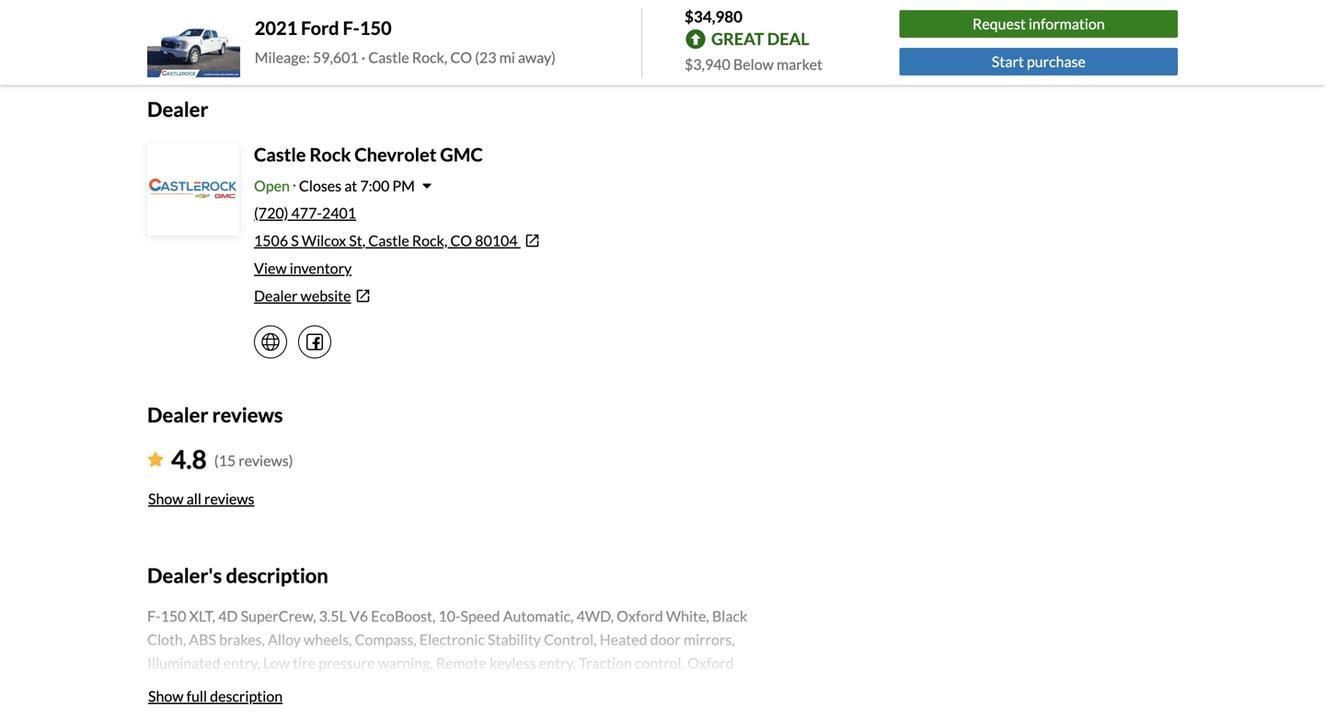 Task type: locate. For each thing, give the bounding box(es) containing it.
co inside 2021 ford f-150 mileage: 59,601 · castle rock, co (23 mi away)
[[450, 48, 472, 66]]

1 vertical spatial rock,
[[412, 231, 448, 249]]

dealer's description
[[147, 563, 328, 587]]

show inside show full description button
[[148, 687, 184, 705]]

inventory
[[290, 259, 352, 277]]

rock
[[310, 144, 351, 166]]

2021
[[255, 17, 298, 39]]

full
[[187, 687, 207, 705]]

reviews
[[212, 403, 283, 427], [204, 490, 255, 508]]

dealer down seller.
[[147, 97, 208, 121]]

chevrolet
[[355, 144, 437, 166]]

$3,940 below market
[[685, 55, 823, 73]]

co
[[450, 48, 472, 66], [451, 231, 472, 249]]

2 vertical spatial dealer
[[147, 403, 208, 427]]

(720) 477-2401 link
[[254, 204, 356, 222]]

$3,940
[[685, 55, 731, 73]]

credit
[[683, 21, 712, 35]]

reviews up 4.8 (15 reviews)
[[212, 403, 283, 427]]

castle rock chevrolet gmc link
[[254, 144, 483, 166]]

at
[[344, 177, 357, 195]]

castle up open
[[254, 144, 306, 166]]

$34,980
[[685, 7, 743, 26]]

59,601
[[313, 48, 359, 66]]

(720) 477-2401
[[254, 204, 356, 222]]

great deal
[[712, 29, 810, 49]]

0 vertical spatial dealer
[[147, 97, 208, 121]]

show left "full"
[[148, 687, 184, 705]]

2021 ford f-150 mileage: 59,601 · castle rock, co (23 mi away)
[[255, 17, 556, 66]]

1 show from the top
[[148, 490, 184, 508]]

2 co from the top
[[451, 231, 472, 249]]

start purchase button
[[900, 48, 1178, 75]]

(23
[[475, 48, 497, 66]]

reviews inside button
[[204, 490, 255, 508]]

show
[[148, 490, 184, 508], [148, 687, 184, 705]]

dealer up 4.8
[[147, 403, 208, 427]]

view
[[254, 259, 287, 277]]

away)
[[518, 48, 556, 66]]

request information button
[[900, 10, 1178, 38]]

market
[[777, 55, 823, 73]]

for
[[270, 21, 284, 35]]

rock, down and
[[412, 48, 448, 66]]

dealer inside dealer website link
[[254, 287, 298, 305]]

great
[[712, 29, 764, 49]]

0 vertical spatial co
[[450, 48, 472, 66]]

show full description button
[[147, 676, 284, 716]]

0 vertical spatial show
[[148, 490, 184, 508]]

st
[[349, 231, 363, 249]]

financing
[[535, 21, 579, 35]]

rock, inside 2021 ford f-150 mileage: 59,601 · castle rock, co (23 mi away)
[[412, 48, 448, 66]]

below
[[734, 55, 774, 73]]

information
[[1029, 15, 1105, 33]]

1 vertical spatial dealer
[[254, 287, 298, 305]]

0 vertical spatial rock,
[[412, 48, 448, 66]]

rock,
[[412, 48, 448, 66], [412, 231, 448, 249]]

2 show from the top
[[148, 687, 184, 705]]

castle rock chevrolet gmc image
[[149, 145, 238, 234]]

0 vertical spatial castle
[[368, 48, 409, 66]]

1 vertical spatial description
[[210, 687, 283, 705]]

1 rock, from the top
[[412, 48, 448, 66]]

guarantee
[[620, 21, 669, 35]]

co left the (23
[[450, 48, 472, 66]]

pm
[[392, 177, 415, 195]]

(720)
[[254, 204, 289, 222]]

request
[[973, 15, 1026, 33]]

80104
[[475, 231, 518, 249]]

show all reviews button
[[147, 479, 255, 519]]

request information
[[973, 15, 1105, 33]]

castle
[[368, 48, 409, 66], [254, 144, 306, 166], [368, 231, 409, 249]]

reviews right all
[[204, 490, 255, 508]]

1 vertical spatial reviews
[[204, 490, 255, 508]]

1 vertical spatial co
[[451, 231, 472, 249]]

dealer for dealer reviews
[[147, 403, 208, 427]]

co left 80104 at top left
[[451, 231, 472, 249]]

477-
[[291, 204, 322, 222]]

0 vertical spatial description
[[226, 563, 328, 587]]

view inventory
[[254, 259, 352, 277]]

payments
[[203, 21, 250, 35]]

0 vertical spatial reviews
[[212, 403, 283, 427]]

start
[[992, 52, 1024, 70]]

1 vertical spatial show
[[148, 687, 184, 705]]

dealer down view
[[254, 287, 298, 305]]

website
[[301, 287, 351, 305]]

castle inside 2021 ford f-150 mileage: 59,601 · castle rock, co (23 mi away)
[[368, 48, 409, 66]]

show inside show all reviews button
[[148, 490, 184, 508]]

1 co from the top
[[450, 48, 472, 66]]

s
[[291, 231, 299, 249]]

description
[[226, 563, 328, 587], [210, 687, 283, 705]]

castle right ,
[[368, 231, 409, 249]]

castle right ·
[[368, 48, 409, 66]]

open
[[254, 177, 290, 195]]

150
[[360, 17, 392, 39]]

f-
[[343, 17, 360, 39]]

show left all
[[148, 490, 184, 508]]

are
[[252, 21, 268, 35]]

dealer
[[147, 97, 208, 121], [254, 287, 298, 305], [147, 403, 208, 427]]

rock, down caret down icon
[[412, 231, 448, 249]]



Task type: vqa. For each thing, say whether or not it's contained in the screenshot.
at on the left of page
yes



Task type: describe. For each thing, give the bounding box(es) containing it.
of
[[671, 21, 681, 35]]

open closes at 7:00 pm
[[254, 177, 415, 195]]

show for dealer
[[148, 490, 184, 508]]

2021 ford f-150 image
[[147, 8, 240, 77]]

*estimated
[[147, 21, 201, 35]]

all
[[187, 490, 202, 508]]

ford
[[301, 17, 339, 39]]

represent
[[478, 21, 526, 35]]

4.8 (15 reviews)
[[171, 444, 293, 474]]

do
[[445, 21, 458, 35]]

not
[[460, 21, 476, 35]]

mi
[[500, 48, 515, 66]]

wilcox
[[302, 231, 346, 249]]

dealer website
[[254, 287, 351, 305]]

purchase
[[1027, 52, 1086, 70]]

1506
[[254, 231, 288, 249]]

7:00
[[360, 177, 390, 195]]

caret down image
[[422, 178, 432, 193]]

dealer for dealer website
[[254, 287, 298, 305]]

·
[[362, 48, 366, 66]]

4.8
[[171, 444, 207, 474]]

*estimated payments are for informational purposes only, and do not represent a financing offer or guarantee of credit from the seller.
[[147, 21, 756, 51]]

closes
[[299, 177, 342, 195]]

and
[[425, 21, 443, 35]]

start purchase
[[992, 52, 1086, 70]]

show all reviews
[[148, 490, 255, 508]]

a
[[528, 21, 533, 35]]

2401
[[322, 204, 356, 222]]

1506 s wilcox st , castle rock, co 80104
[[254, 231, 518, 249]]

only,
[[401, 21, 423, 35]]

(15
[[214, 452, 236, 470]]

1 vertical spatial castle
[[254, 144, 306, 166]]

show for dealer's
[[148, 687, 184, 705]]

deal
[[768, 29, 810, 49]]

seller.
[[147, 38, 175, 51]]

description inside button
[[210, 687, 283, 705]]

or
[[608, 21, 618, 35]]

star image
[[147, 452, 164, 467]]

dealer's
[[147, 563, 222, 587]]

mileage:
[[255, 48, 310, 66]]

show full description
[[148, 687, 283, 705]]

dealer website link
[[254, 285, 766, 307]]

2 vertical spatial castle
[[368, 231, 409, 249]]

offer
[[582, 21, 605, 35]]

castle rock chevrolet gmc
[[254, 144, 483, 166]]

view inventory link
[[254, 259, 352, 277]]

purposes
[[354, 21, 399, 35]]

the
[[740, 21, 756, 35]]

2 rock, from the top
[[412, 231, 448, 249]]

reviews)
[[239, 452, 293, 470]]

dealer for dealer
[[147, 97, 208, 121]]

dealer reviews
[[147, 403, 283, 427]]

informational
[[286, 21, 352, 35]]

,
[[363, 231, 366, 249]]

gmc
[[440, 144, 483, 166]]

from
[[714, 21, 738, 35]]



